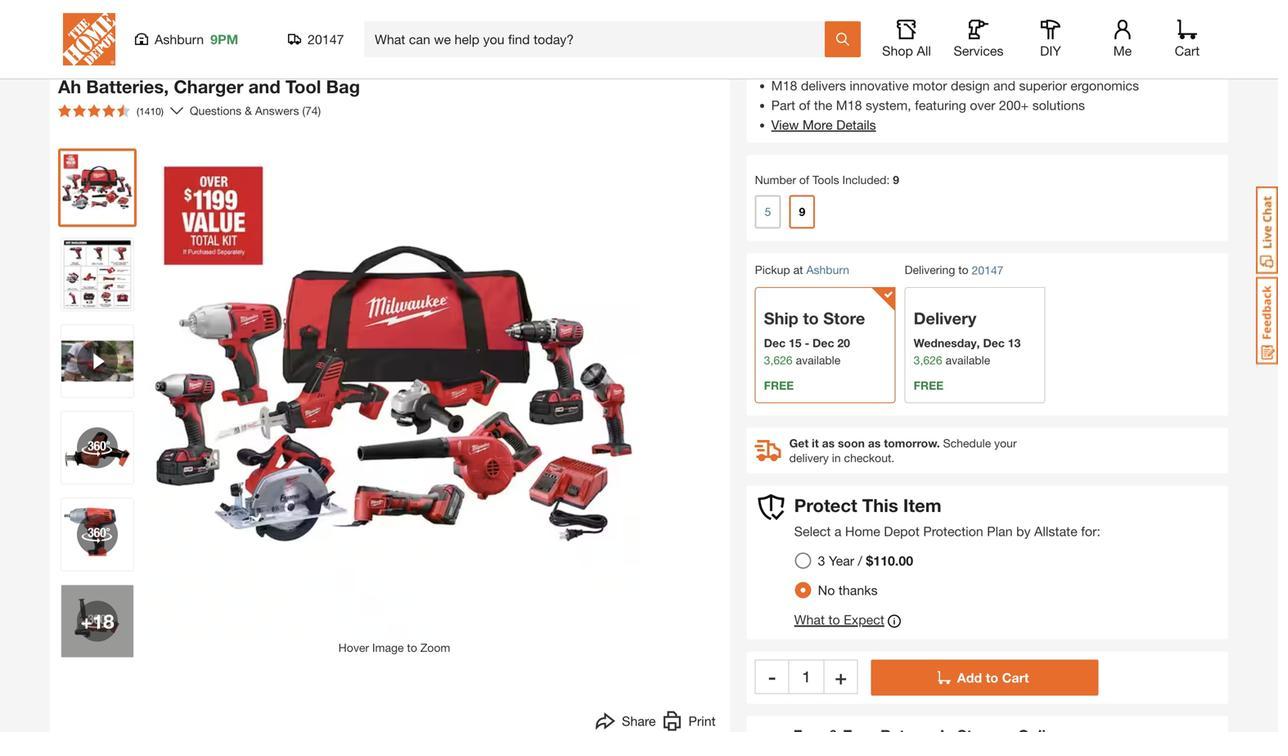Task type: locate. For each thing, give the bounding box(es) containing it.
kit
[[429, 53, 453, 75]]

as right it
[[822, 437, 835, 450]]

0 vertical spatial cart
[[1175, 43, 1200, 59]]

0 vertical spatial of
[[799, 97, 811, 113]]

feedback link image
[[1257, 277, 1279, 365]]

cart
[[1175, 43, 1200, 59], [1002, 670, 1029, 686]]

a right select
[[835, 524, 842, 539]]

no thanks
[[818, 583, 878, 598]]

no
[[818, 583, 835, 598]]

200+
[[999, 97, 1029, 113]]

:
[[887, 173, 890, 187]]

tomorrow.
[[884, 437, 940, 450]]

1 horizontal spatial tool
[[388, 53, 424, 75]]

ship to store dec 15 - dec 20 3,626 available
[[764, 308, 866, 367]]

dec left 15
[[764, 336, 786, 350]]

1 horizontal spatial 20147
[[972, 263, 1004, 277]]

home up / at the bottom of page
[[846, 524, 881, 539]]

ashburn right at
[[807, 263, 850, 277]]

available down wednesday,
[[946, 353, 991, 367]]

0 vertical spatial 3
[[928, 58, 935, 74]]

1 vertical spatial depot
[[884, 524, 920, 539]]

cart right the add
[[1002, 670, 1029, 686]]

dec left 20
[[813, 336, 835, 350]]

innovative
[[850, 78, 909, 93]]

2 vertical spatial m18
[[836, 97, 862, 113]]

ashburn up lithium-
[[155, 32, 204, 47]]

9 up delivers
[[825, 58, 832, 74]]

1 horizontal spatial a
[[850, 8, 856, 21]]

0 horizontal spatial a
[[835, 524, 842, 539]]

1 horizontal spatial +
[[835, 665, 847, 689]]

20147 button
[[288, 31, 345, 47]]

9 right :
[[893, 173, 900, 187]]

tool up (74)
[[286, 76, 321, 97]]

1 vertical spatial cart
[[1002, 670, 1029, 686]]

cart right me
[[1175, 43, 1200, 59]]

20147
[[308, 32, 344, 47], [972, 263, 1004, 277]]

charger
[[174, 76, 244, 97]]

available down 15
[[796, 353, 841, 367]]

delivering
[[905, 263, 956, 277]]

delivery
[[914, 308, 977, 328]]

in
[[832, 451, 841, 465]]

,
[[921, 58, 924, 74]]

a inside protect this item select a home depot protection plan by allstate for:
[[835, 524, 842, 539]]

0 horizontal spatial ashburn
[[155, 32, 204, 47]]

1 vertical spatial 9
[[893, 173, 900, 187]]

1 vertical spatial of
[[800, 173, 810, 187]]

to
[[959, 263, 969, 277], [803, 308, 819, 328], [829, 612, 840, 628], [407, 641, 417, 655], [986, 670, 999, 686]]

3 left the year
[[818, 553, 826, 569]]

2 horizontal spatial m18
[[836, 97, 862, 113]]

best
[[62, 12, 82, 23]]

featuring
[[915, 97, 967, 113]]

solutions
[[1033, 97, 1085, 113]]

0 vertical spatial +
[[81, 610, 92, 633]]

depot up shop all
[[893, 8, 924, 21]]

share
[[622, 714, 656, 729]]

0 horizontal spatial and
[[249, 76, 281, 97]]

0 horizontal spatial free
[[764, 379, 794, 392]]

$110.00
[[866, 553, 914, 569]]

lithium-
[[136, 53, 207, 75]]

batteries,
[[86, 76, 169, 97]]

0 horizontal spatial available
[[796, 353, 841, 367]]

20147 up combo
[[308, 32, 344, 47]]

depot up $110.00
[[884, 524, 920, 539]]

select
[[795, 524, 831, 539]]

2 horizontal spatial 9
[[893, 173, 900, 187]]

0 vertical spatial ashburn
[[155, 32, 204, 47]]

1 vertical spatial home
[[846, 524, 881, 539]]

to right ship
[[803, 308, 819, 328]]

1 horizontal spatial available
[[946, 353, 991, 367]]

to right "what"
[[829, 612, 840, 628]]

superior
[[1020, 78, 1067, 93]]

hover
[[339, 641, 369, 655]]

0 horizontal spatial 3,626
[[764, 353, 793, 367]]

bag
[[326, 76, 360, 97]]

shop
[[883, 43, 914, 59]]

1 horizontal spatial free
[[914, 379, 944, 392]]

design
[[951, 78, 990, 93]]

allstate
[[1035, 524, 1078, 539]]

and up questions & answers (74)
[[249, 76, 281, 97]]

2 horizontal spatial dec
[[983, 336, 1005, 350]]

3,626 down wednesday,
[[914, 353, 943, 367]]

1 vertical spatial m18
[[772, 78, 798, 93]]

3,626 inside delivery wednesday, dec 13 3,626 available
[[914, 353, 943, 367]]

1 horizontal spatial 3,626
[[914, 353, 943, 367]]

batteries,
[[939, 58, 994, 74]]

available
[[796, 353, 841, 367], [946, 353, 991, 367]]

thanks
[[839, 583, 878, 598]]

as
[[822, 437, 835, 450], [868, 437, 881, 450]]

0 horizontal spatial tool
[[286, 76, 321, 97]]

2 free from the left
[[914, 379, 944, 392]]

to inside delivering to 20147
[[959, 263, 969, 277]]

option group
[[789, 546, 927, 605]]

tool
[[388, 53, 424, 75], [286, 76, 321, 97]]

zoom
[[421, 641, 450, 655]]

depot
[[893, 8, 924, 21], [884, 524, 920, 539]]

item
[[904, 495, 942, 516]]

None field
[[790, 660, 824, 694]]

and up 200+
[[994, 78, 1016, 93]]

0 vertical spatial a
[[850, 8, 856, 21]]

202196547_s01 image
[[61, 412, 133, 484]]

1 horizontal spatial 9
[[825, 58, 832, 74]]

1 horizontal spatial dec
[[813, 336, 835, 350]]

9
[[825, 58, 832, 74], [893, 173, 900, 187], [799, 205, 806, 218]]

0 horizontal spatial dec
[[764, 336, 786, 350]]

m18 inside milwaukee m18 18v lithium-ion cordless combo tool kit (9-tool) with (3) 4.0 ah batteries, charger and tool bag
[[58, 53, 94, 75]]

0 vertical spatial m18
[[58, 53, 94, 75]]

2 vertical spatial 9
[[799, 205, 806, 218]]

20147 inside button
[[308, 32, 344, 47]]

+ inside button
[[835, 665, 847, 689]]

18
[[92, 610, 114, 633]]

2 as from the left
[[868, 437, 881, 450]]

3,626 inside ship to store dec 15 - dec 20 3,626 available
[[764, 353, 793, 367]]

13
[[1008, 336, 1021, 350]]

1 free from the left
[[764, 379, 794, 392]]

dec
[[764, 336, 786, 350], [813, 336, 835, 350], [983, 336, 1005, 350]]

1 vertical spatial +
[[835, 665, 847, 689]]

0 vertical spatial depot
[[893, 8, 924, 21]]

202196562_s01 image
[[61, 499, 133, 571]]

1 horizontal spatial m18
[[772, 78, 798, 93]]

1 vertical spatial 3
[[818, 553, 826, 569]]

1 horizontal spatial 3
[[928, 58, 935, 74]]

0 vertical spatial -
[[805, 336, 810, 350]]

and up superior
[[1045, 58, 1067, 74]]

0 horizontal spatial 9
[[799, 205, 806, 218]]

it
[[812, 437, 819, 450]]

0 horizontal spatial -
[[769, 665, 776, 689]]

1 horizontal spatial cart
[[1175, 43, 1200, 59]]

image
[[372, 641, 404, 655]]

dec inside delivery wednesday, dec 13 3,626 available
[[983, 336, 1005, 350]]

0 vertical spatial 9
[[825, 58, 832, 74]]

ship
[[764, 308, 799, 328]]

tool left kit
[[388, 53, 424, 75]]

20147 inside delivering to 20147
[[972, 263, 1004, 277]]

0 horizontal spatial +
[[81, 610, 92, 633]]

ashburn
[[155, 32, 204, 47], [807, 263, 850, 277]]

1 vertical spatial 20147
[[972, 263, 1004, 277]]

1 horizontal spatial -
[[805, 336, 810, 350]]

home
[[859, 8, 890, 21], [846, 524, 881, 539]]

9 right 5
[[799, 205, 806, 218]]

m18
[[58, 53, 94, 75], [772, 78, 798, 93], [836, 97, 862, 113]]

and inside milwaukee m18 18v lithium-ion cordless combo tool kit (9-tool) with (3) 4.0 ah batteries, charger and tool bag
[[249, 76, 281, 97]]

what to expect button
[[795, 612, 901, 631]]

option group containing 3 year /
[[789, 546, 927, 605]]

1 vertical spatial a
[[835, 524, 842, 539]]

1 available from the left
[[796, 353, 841, 367]]

apply
[[800, 8, 830, 21]]

0 horizontal spatial 20147
[[308, 32, 344, 47]]

15
[[789, 336, 802, 350]]

1 horizontal spatial and
[[994, 78, 1016, 93]]

1 dec from the left
[[764, 336, 786, 350]]

0 horizontal spatial cart
[[1002, 670, 1029, 686]]

to right the add
[[986, 670, 999, 686]]

of inside includes 9 cordless tools , 3 batteries, charger and bag m18 delivers innovative motor design and superior ergonomics part of the m18 system, featuring over 200+ solutions view more details
[[799, 97, 811, 113]]

20147 right delivering
[[972, 263, 1004, 277]]

3 right ,
[[928, 58, 935, 74]]

free down 15
[[764, 379, 794, 392]]

20
[[838, 336, 850, 350]]

3,626 down 15
[[764, 353, 793, 367]]

schedule
[[944, 437, 992, 450]]

- left + button
[[769, 665, 776, 689]]

cart inside button
[[1002, 670, 1029, 686]]

expect
[[844, 612, 885, 628]]

of left tools
[[800, 173, 810, 187]]

get
[[790, 437, 809, 450]]

18v
[[99, 53, 131, 75]]

1 vertical spatial tool
[[286, 76, 321, 97]]

includes 9 cordless tools , 3 batteries, charger and bag m18 delivers innovative motor design and superior ergonomics part of the m18 system, featuring over 200+ solutions view more details
[[772, 58, 1140, 133]]

- right 15
[[805, 336, 810, 350]]

1 horizontal spatial as
[[868, 437, 881, 450]]

2 available from the left
[[946, 353, 991, 367]]

0 horizontal spatial 3
[[818, 553, 826, 569]]

0 horizontal spatial as
[[822, 437, 835, 450]]

home right for
[[859, 8, 890, 21]]

with
[[527, 53, 563, 75]]

2 horizontal spatial and
[[1045, 58, 1067, 74]]

m18 up ah
[[58, 53, 94, 75]]

view more details link
[[772, 117, 876, 133]]

1 of from the top
[[799, 97, 811, 113]]

to left 20147 link
[[959, 263, 969, 277]]

details
[[837, 117, 876, 133]]

5371756557001 image
[[61, 325, 133, 397]]

3 dec from the left
[[983, 336, 1005, 350]]

to for add
[[986, 670, 999, 686]]

5
[[765, 205, 771, 218]]

m18 up part
[[772, 78, 798, 93]]

0 horizontal spatial m18
[[58, 53, 94, 75]]

20147 link
[[972, 262, 1004, 279]]

as up checkout. on the right
[[868, 437, 881, 450]]

protection
[[924, 524, 984, 539]]

a right for
[[850, 8, 856, 21]]

bag
[[1071, 58, 1093, 74]]

dec left 13
[[983, 336, 1005, 350]]

1 vertical spatial ashburn
[[807, 263, 850, 277]]

free down wednesday,
[[914, 379, 944, 392]]

0 vertical spatial 20147
[[308, 32, 344, 47]]

of left "the"
[[799, 97, 811, 113]]

1 vertical spatial -
[[769, 665, 776, 689]]

m18 up details
[[836, 97, 862, 113]]

protect
[[795, 495, 858, 516]]

3 inside includes 9 cordless tools , 3 batteries, charger and bag m18 delivers innovative motor design and superior ergonomics part of the m18 system, featuring over 200+ solutions view more details
[[928, 58, 935, 74]]

1 3,626 from the left
[[764, 353, 793, 367]]

2 3,626 from the left
[[914, 353, 943, 367]]

to inside ship to store dec 15 - dec 20 3,626 available
[[803, 308, 819, 328]]



Task type: vqa. For each thing, say whether or not it's contained in the screenshot.
first FREE from right
yes



Task type: describe. For each thing, give the bounding box(es) containing it.
What can we help you find today? search field
[[375, 22, 824, 56]]

checkout.
[[844, 451, 895, 465]]

schedule your delivery in checkout.
[[790, 437, 1017, 465]]

9 inside button
[[799, 205, 806, 218]]

/
[[858, 553, 863, 569]]

share button
[[596, 712, 656, 733]]

0 vertical spatial tool
[[388, 53, 424, 75]]

print
[[689, 714, 716, 729]]

get it as soon as tomorrow.
[[790, 437, 940, 450]]

included
[[843, 173, 887, 187]]

shop all button
[[881, 20, 933, 59]]

add
[[958, 670, 983, 686]]

to for what
[[829, 612, 840, 628]]

to left zoom
[[407, 641, 417, 655]]

pickup at ashburn
[[755, 263, 850, 277]]

hover image to zoom button
[[149, 149, 640, 657]]

milwaukee
[[58, 35, 120, 51]]

milwaukee power tool combo kits 2695 29p 64.0 image
[[61, 152, 133, 224]]

ion
[[207, 53, 234, 75]]

- button
[[755, 660, 790, 694]]

free for wednesday,
[[914, 379, 944, 392]]

at
[[794, 263, 803, 277]]

for:
[[1082, 524, 1101, 539]]

home inside protect this item select a home depot protection plan by allstate for:
[[846, 524, 881, 539]]

delivers
[[801, 78, 846, 93]]

202196580_s01 image
[[61, 586, 133, 658]]

9 inside includes 9 cordless tools , 3 batteries, charger and bag m18 delivers innovative motor design and superior ergonomics part of the m18 system, featuring over 200+ solutions view more details
[[825, 58, 832, 74]]

charger
[[997, 58, 1042, 74]]

motor
[[913, 78, 948, 93]]

tools
[[889, 58, 917, 74]]

seller
[[84, 12, 109, 23]]

(1410) link
[[52, 98, 183, 124]]

+ for + 18
[[81, 610, 92, 633]]

services button
[[953, 20, 1005, 59]]

9pm
[[211, 32, 238, 47]]

tools
[[813, 173, 840, 187]]

9 button
[[789, 195, 816, 229]]

4.0
[[594, 53, 619, 75]]

milwaukee power tool combo kits 2695 29p e1.1 image
[[61, 239, 133, 311]]

(9-
[[458, 53, 481, 75]]

questions & answers (74)
[[190, 104, 321, 117]]

(74)
[[302, 104, 321, 117]]

shop all
[[883, 43, 932, 59]]

milwaukee link
[[58, 33, 127, 53]]

ergonomics
[[1071, 78, 1140, 93]]

the
[[814, 97, 833, 113]]

by
[[1017, 524, 1031, 539]]

to for ship
[[803, 308, 819, 328]]

add to cart button
[[872, 660, 1099, 696]]

print button
[[663, 712, 716, 733]]

&
[[245, 104, 252, 117]]

diy
[[1041, 43, 1062, 59]]

4.5 stars image
[[58, 104, 130, 117]]

available inside delivery wednesday, dec 13 3,626 available
[[946, 353, 991, 367]]

3 year / $110.00
[[818, 553, 914, 569]]

0 vertical spatial home
[[859, 8, 890, 21]]

- inside button
[[769, 665, 776, 689]]

number
[[755, 173, 796, 187]]

add to cart
[[958, 670, 1029, 686]]

to for delivering
[[959, 263, 969, 277]]

- inside ship to store dec 15 - dec 20 3,626 available
[[805, 336, 810, 350]]

part
[[772, 97, 796, 113]]

1 as from the left
[[822, 437, 835, 450]]

best seller
[[62, 12, 109, 23]]

services
[[954, 43, 1004, 59]]

free for to
[[764, 379, 794, 392]]

what to expect
[[795, 612, 885, 628]]

+ for +
[[835, 665, 847, 689]]

5 button
[[755, 195, 781, 229]]

2 of from the top
[[800, 173, 810, 187]]

+ 18
[[81, 610, 114, 633]]

card
[[984, 8, 1009, 21]]

store
[[824, 308, 866, 328]]

combo
[[321, 53, 383, 75]]

ashburn button
[[807, 263, 850, 277]]

includes
[[772, 58, 821, 74]]

plan
[[987, 524, 1013, 539]]

tool)
[[481, 53, 522, 75]]

your
[[995, 437, 1017, 450]]

cordless
[[239, 53, 316, 75]]

diy button
[[1025, 20, 1077, 59]]

apply for a home depot consumer card link
[[800, 8, 1009, 21]]

me button
[[1097, 20, 1149, 59]]

wednesday,
[[914, 336, 980, 350]]

consumer
[[927, 8, 981, 21]]

1 horizontal spatial ashburn
[[807, 263, 850, 277]]

view
[[772, 117, 799, 133]]

answers
[[255, 104, 299, 117]]

2 dec from the left
[[813, 336, 835, 350]]

(1410) button
[[52, 98, 170, 124]]

system,
[[866, 97, 912, 113]]

all
[[917, 43, 932, 59]]

+ button
[[824, 660, 858, 694]]

available inside ship to store dec 15 - dec 20 3,626 available
[[796, 353, 841, 367]]

ah
[[58, 76, 81, 97]]

number of tools included : 9
[[755, 173, 900, 187]]

the home depot logo image
[[63, 13, 115, 65]]

delivery wednesday, dec 13 3,626 available
[[914, 308, 1021, 367]]

live chat image
[[1257, 187, 1279, 274]]

milwaukee m18 18v lithium-ion cordless combo tool kit (9-tool) with (3) 4.0 ah batteries, charger and tool bag
[[58, 35, 619, 97]]

depot inside protect this item select a home depot protection plan by allstate for:
[[884, 524, 920, 539]]

protect this item select a home depot protection plan by allstate for:
[[795, 495, 1101, 539]]

this
[[863, 495, 899, 516]]

what
[[795, 612, 825, 628]]

ashburn 9pm
[[155, 32, 238, 47]]



